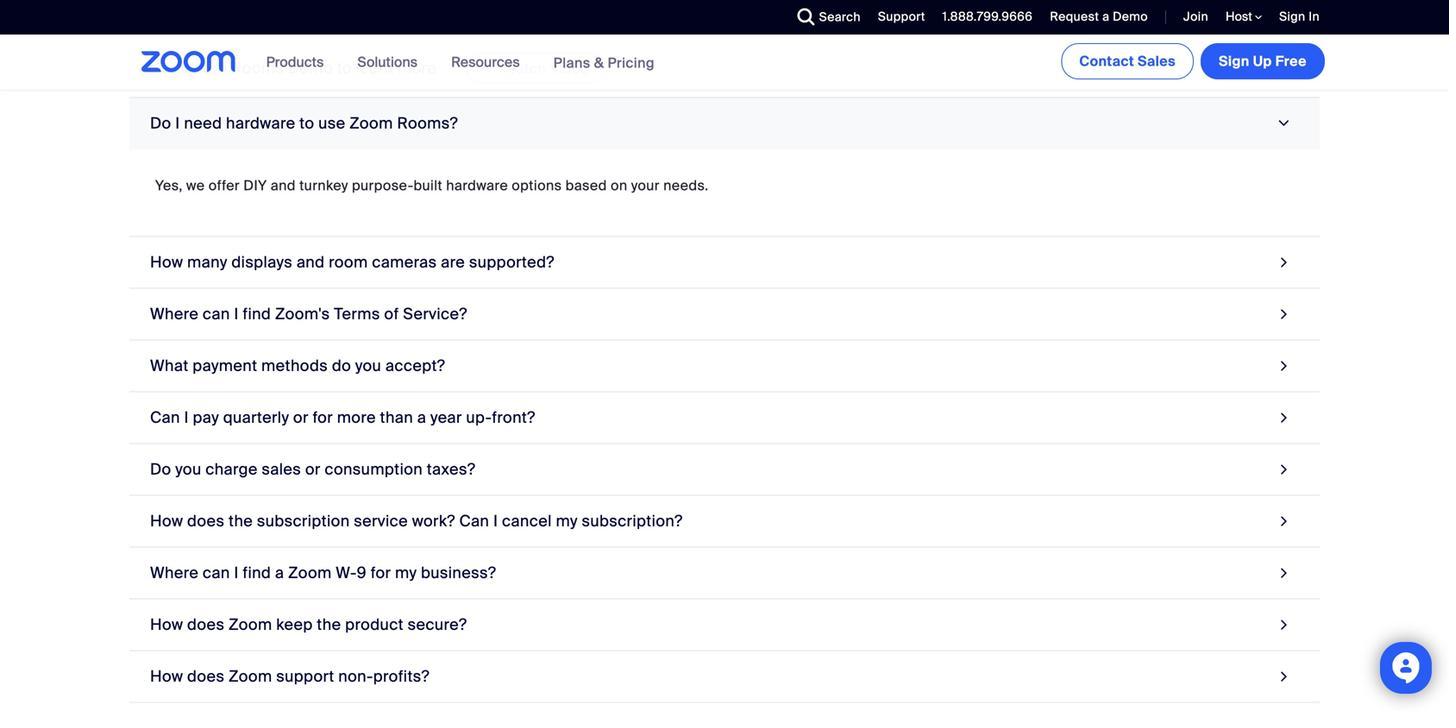 Task type: vqa. For each thing, say whether or not it's contained in the screenshot.
contact
yes



Task type: locate. For each thing, give the bounding box(es) containing it.
find for zoom's
[[243, 304, 271, 324]]

i inside where can i find a zoom w-9 for my business? dropdown button
[[234, 563, 239, 583]]

up
[[1254, 52, 1273, 70]]

3 right image from the top
[[1277, 665, 1293, 688]]

does for how does zoom keep the product secure?
[[187, 615, 225, 635]]

sign
[[1280, 9, 1306, 25], [1219, 52, 1250, 70]]

accept?
[[386, 356, 445, 376]]

my right 9
[[395, 563, 417, 583]]

1 vertical spatial for
[[371, 563, 391, 583]]

1 horizontal spatial hardware
[[446, 176, 508, 195]]

1 vertical spatial the
[[317, 615, 341, 635]]

the down charge
[[229, 511, 253, 531]]

how inside how does the subscription service work? can i cancel my subscription? dropdown button
[[150, 511, 183, 531]]

do
[[150, 113, 171, 133], [150, 460, 171, 479]]

sign inside button
[[1219, 52, 1250, 70]]

can inside where can i find zoom's terms of service? dropdown button
[[203, 304, 230, 324]]

sign for sign up free
[[1219, 52, 1250, 70]]

or inside dropdown button
[[305, 460, 321, 479]]

right image
[[1273, 115, 1296, 131], [1277, 251, 1293, 274], [1277, 302, 1293, 326], [1277, 354, 1293, 378], [1277, 458, 1293, 481], [1277, 510, 1293, 533], [1277, 613, 1293, 636]]

2 horizontal spatial a
[[1103, 9, 1110, 25]]

1 horizontal spatial a
[[418, 408, 427, 428]]

1 right image from the top
[[1277, 406, 1293, 429]]

0 vertical spatial my
[[556, 511, 578, 531]]

find left zoom's
[[243, 304, 271, 324]]

2 where from the top
[[150, 563, 199, 583]]

right image inside where can i find zoom's terms of service? dropdown button
[[1277, 302, 1293, 326]]

demo up contact sales
[[1113, 9, 1149, 25]]

1 horizontal spatial and
[[297, 252, 325, 272]]

1 horizontal spatial to
[[337, 58, 352, 78]]

9
[[357, 563, 367, 583]]

sign left up
[[1219, 52, 1250, 70]]

0 horizontal spatial can
[[150, 408, 180, 428]]

sign in
[[1280, 9, 1320, 25]]

1 vertical spatial my
[[395, 563, 417, 583]]

0 vertical spatial the
[[229, 511, 253, 531]]

or inside dropdown button
[[293, 408, 309, 428]]

you left charge
[[175, 460, 202, 479]]

how
[[150, 252, 183, 272], [150, 511, 183, 531], [150, 615, 183, 635], [150, 667, 183, 686]]

0 vertical spatial where
[[150, 304, 199, 324]]

1 horizontal spatial my
[[556, 511, 578, 531]]

0 horizontal spatial and
[[271, 176, 296, 195]]

do for do i need hardware to use zoom rooms?
[[150, 113, 171, 133]]

do left charge
[[150, 460, 171, 479]]

can left the pay
[[150, 408, 180, 428]]

w-
[[336, 563, 357, 583]]

can inside where can i find a zoom w-9 for my business? dropdown button
[[203, 563, 230, 583]]

your
[[631, 176, 660, 195]]

a left year
[[418, 408, 427, 428]]

my inside how does the subscription service work? can i cancel my subscription? dropdown button
[[556, 511, 578, 531]]

how does zoom support non-profits? button
[[129, 651, 1320, 703]]

my for subscription?
[[556, 511, 578, 531]]

for up 'do you charge sales or consumption taxes?'
[[313, 408, 333, 428]]

2 vertical spatial a
[[275, 563, 284, 583]]

0 horizontal spatial the
[[229, 511, 253, 531]]

right image inside do i need hardware to use zoom rooms? dropdown button
[[1273, 115, 1296, 131]]

the
[[229, 511, 253, 531], [317, 615, 341, 635]]

product
[[345, 615, 404, 635]]

right image inside 'what payment methods do you accept?' dropdown button
[[1277, 354, 1293, 378]]

terms
[[334, 304, 380, 324]]

does
[[187, 511, 225, 531], [187, 615, 225, 635], [187, 667, 225, 686]]

can right work?
[[459, 511, 490, 531]]

meetings navigation
[[1058, 35, 1329, 83]]

can
[[150, 408, 180, 428], [459, 511, 490, 531]]

right image
[[1277, 406, 1293, 429], [1277, 561, 1293, 585], [1277, 665, 1293, 688]]

zoom inside where can i find a zoom w-9 for my business? dropdown button
[[288, 563, 332, 583]]

tab list
[[129, 0, 1320, 703]]

zoom right use
[[350, 113, 393, 133]]

resources
[[451, 53, 520, 71]]

0 vertical spatial more
[[398, 58, 437, 78]]

0 vertical spatial can
[[203, 304, 230, 324]]

to left learn
[[337, 58, 352, 78]]

product information navigation
[[253, 35, 668, 91]]

0 horizontal spatial my
[[395, 563, 417, 583]]

demo
[[1113, 9, 1149, 25], [288, 58, 333, 78]]

1 vertical spatial can
[[203, 563, 230, 583]]

1 vertical spatial to
[[300, 113, 314, 133]]

can i pay quarterly or for more than a year up-front? button
[[129, 392, 1320, 444]]

right image inside how many displays and room cameras are supported? dropdown button
[[1277, 251, 1293, 274]]

service
[[354, 511, 408, 531]]

4 how from the top
[[150, 667, 183, 686]]

you right do
[[355, 356, 382, 376]]

0 vertical spatial can
[[150, 408, 180, 428]]

watch video link
[[467, 53, 604, 83]]

1 horizontal spatial more
[[398, 58, 437, 78]]

0 vertical spatial sign
[[1280, 9, 1306, 25]]

2 vertical spatial does
[[187, 667, 225, 686]]

1 horizontal spatial demo
[[1113, 9, 1149, 25]]

0 horizontal spatial hardware
[[226, 113, 296, 133]]

3 how from the top
[[150, 615, 183, 635]]

find
[[243, 304, 271, 324], [243, 563, 271, 583]]

1 where from the top
[[150, 304, 199, 324]]

find for a
[[243, 563, 271, 583]]

does for how does the subscription service work? can i cancel my subscription?
[[187, 511, 225, 531]]

or
[[293, 408, 309, 428], [305, 460, 321, 479]]

right image for can
[[1277, 510, 1293, 533]]

how for how does zoom keep the product secure?
[[150, 615, 183, 635]]

2 vertical spatial right image
[[1277, 665, 1293, 688]]

0 vertical spatial does
[[187, 511, 225, 531]]

payment
[[193, 356, 257, 376]]

zoom left keep
[[229, 615, 272, 635]]

contact sales link
[[1062, 43, 1194, 79]]

can inside dropdown button
[[459, 511, 490, 531]]

0 vertical spatial a
[[1103, 9, 1110, 25]]

right image for taxes?
[[1277, 458, 1293, 481]]

0 vertical spatial right image
[[1277, 406, 1293, 429]]

1 horizontal spatial sign
[[1280, 9, 1306, 25]]

right image for of
[[1277, 302, 1293, 326]]

do left need
[[150, 113, 171, 133]]

than
[[380, 408, 413, 428]]

2 do from the top
[[150, 460, 171, 479]]

how inside how does zoom keep the product secure? dropdown button
[[150, 615, 183, 635]]

how inside how does zoom support non-profits? dropdown button
[[150, 667, 183, 686]]

2 does from the top
[[187, 615, 225, 635]]

where can i find zoom's terms of service?
[[150, 304, 468, 324]]

sign in link
[[1267, 0, 1329, 35], [1280, 9, 1320, 25]]

play image
[[481, 57, 495, 78]]

0 horizontal spatial to
[[300, 113, 314, 133]]

the right keep
[[317, 615, 341, 635]]

more
[[398, 58, 437, 78], [337, 408, 376, 428]]

supported?
[[469, 252, 555, 272]]

0 vertical spatial you
[[355, 356, 382, 376]]

right image for secure?
[[1277, 613, 1293, 636]]

can
[[203, 304, 230, 324], [203, 563, 230, 583]]

subscription
[[257, 511, 350, 531]]

2 can from the top
[[203, 563, 230, 583]]

1 find from the top
[[243, 304, 271, 324]]

my inside where can i find a zoom w-9 for my business? dropdown button
[[395, 563, 417, 583]]

0 horizontal spatial more
[[337, 408, 376, 428]]

non-
[[339, 667, 373, 686]]

more inside the can i pay quarterly or for more than a year up-front? dropdown button
[[337, 408, 376, 428]]

3 does from the top
[[187, 667, 225, 686]]

hardware down the rooms
[[226, 113, 296, 133]]

pricing
[[608, 54, 655, 72]]

1 vertical spatial does
[[187, 615, 225, 635]]

support
[[276, 667, 334, 686]]

0 horizontal spatial demo
[[288, 58, 333, 78]]

request a demo link
[[1038, 0, 1153, 35], [1051, 9, 1149, 25]]

i inside where can i find zoom's terms of service? dropdown button
[[234, 304, 239, 324]]

1 vertical spatial demo
[[288, 58, 333, 78]]

does for how does zoom support non-profits?
[[187, 667, 225, 686]]

1 vertical spatial find
[[243, 563, 271, 583]]

hardware right built
[[446, 176, 508, 195]]

tab list containing see zoom rooms demo to learn more
[[129, 0, 1320, 703]]

secure?
[[408, 615, 467, 635]]

and left room
[[297, 252, 325, 272]]

offer
[[209, 176, 240, 195]]

2 how from the top
[[150, 511, 183, 531]]

displays
[[232, 252, 293, 272]]

my right cancel
[[556, 511, 578, 531]]

to for hardware
[[300, 113, 314, 133]]

learn
[[356, 58, 394, 78]]

find down subscription
[[243, 563, 271, 583]]

demo right the rooms
[[288, 58, 333, 78]]

can for a
[[203, 563, 230, 583]]

1 vertical spatial and
[[297, 252, 325, 272]]

zoom left w-
[[288, 563, 332, 583]]

a up keep
[[275, 563, 284, 583]]

cancel
[[502, 511, 552, 531]]

do i need hardware to use zoom rooms? button
[[129, 98, 1320, 150]]

0 vertical spatial to
[[337, 58, 352, 78]]

how inside how many displays and room cameras are supported? dropdown button
[[150, 252, 183, 272]]

sign up free
[[1219, 52, 1307, 70]]

1.888.799.9666 button
[[930, 0, 1038, 35], [943, 9, 1033, 25]]

1 can from the top
[[203, 304, 230, 324]]

1 does from the top
[[187, 511, 225, 531]]

my
[[556, 511, 578, 531], [395, 563, 417, 583]]

zoom
[[184, 58, 227, 78], [350, 113, 393, 133], [288, 563, 332, 583], [229, 615, 272, 635], [229, 667, 272, 686]]

1 vertical spatial where
[[150, 563, 199, 583]]

or for quarterly
[[293, 408, 309, 428]]

1 how from the top
[[150, 252, 183, 272]]

sign left in
[[1280, 9, 1306, 25]]

where
[[150, 304, 199, 324], [150, 563, 199, 583]]

right image inside do you charge sales or consumption taxes? dropdown button
[[1277, 458, 1293, 481]]

right image inside the can i pay quarterly or for more than a year up-front? dropdown button
[[1277, 406, 1293, 429]]

or for sales
[[305, 460, 321, 479]]

2 find from the top
[[243, 563, 271, 583]]

zoom inside how does zoom support non-profits? dropdown button
[[229, 667, 272, 686]]

sales
[[262, 460, 301, 479]]

0 vertical spatial for
[[313, 408, 333, 428]]

more right learn
[[398, 58, 437, 78]]

for right 9
[[371, 563, 391, 583]]

or right quarterly at the left bottom
[[293, 408, 309, 428]]

do for do you charge sales or consumption taxes?
[[150, 460, 171, 479]]

where can i find a zoom w-9 for my business? button
[[129, 548, 1320, 599]]

solutions button
[[358, 35, 426, 90]]

to inside dropdown button
[[300, 113, 314, 133]]

1 vertical spatial can
[[459, 511, 490, 531]]

on
[[611, 176, 628, 195]]

to
[[337, 58, 352, 78], [300, 113, 314, 133]]

0 vertical spatial or
[[293, 408, 309, 428]]

0 vertical spatial hardware
[[226, 113, 296, 133]]

quarterly
[[223, 408, 289, 428]]

to left use
[[300, 113, 314, 133]]

1 vertical spatial right image
[[1277, 561, 1293, 585]]

zoom inside do i need hardware to use zoom rooms? dropdown button
[[350, 113, 393, 133]]

where for where can i find a zoom w-9 for my business?
[[150, 563, 199, 583]]

1 do from the top
[[150, 113, 171, 133]]

1 vertical spatial more
[[337, 408, 376, 428]]

and right diy
[[271, 176, 296, 195]]

how does the subscription service work? can i cancel my subscription? button
[[129, 496, 1320, 548]]

or right sales
[[305, 460, 321, 479]]

room
[[329, 252, 368, 272]]

more left than
[[337, 408, 376, 428]]

0 horizontal spatial for
[[313, 408, 333, 428]]

0 horizontal spatial you
[[175, 460, 202, 479]]

2 right image from the top
[[1277, 561, 1293, 585]]

1 vertical spatial or
[[305, 460, 321, 479]]

join link up meetings navigation on the top
[[1184, 9, 1209, 25]]

banner containing contact sales
[[121, 35, 1329, 91]]

how many displays and room cameras are supported? button
[[129, 237, 1320, 289]]

right image for business?
[[1277, 561, 1293, 585]]

0 vertical spatial find
[[243, 304, 271, 324]]

host
[[1226, 9, 1256, 25]]

banner
[[121, 35, 1329, 91]]

can inside dropdown button
[[150, 408, 180, 428]]

0 horizontal spatial a
[[275, 563, 284, 583]]

options
[[512, 176, 562, 195]]

we
[[186, 176, 205, 195]]

need
[[184, 113, 222, 133]]

0 vertical spatial do
[[150, 113, 171, 133]]

1 vertical spatial do
[[150, 460, 171, 479]]

right image inside how does zoom keep the product secure? dropdown button
[[1277, 613, 1293, 636]]

hardware
[[226, 113, 296, 133], [446, 176, 508, 195]]

where for where can i find zoom's terms of service?
[[150, 304, 199, 324]]

right image inside where can i find a zoom w-9 for my business? dropdown button
[[1277, 561, 1293, 585]]

zoom left "support"
[[229, 667, 272, 686]]

0 horizontal spatial sign
[[1219, 52, 1250, 70]]

1 horizontal spatial the
[[317, 615, 341, 635]]

a right request
[[1103, 9, 1110, 25]]

right image inside how does the subscription service work? can i cancel my subscription? dropdown button
[[1277, 510, 1293, 533]]

1 horizontal spatial can
[[459, 511, 490, 531]]

1 horizontal spatial for
[[371, 563, 391, 583]]

you
[[355, 356, 382, 376], [175, 460, 202, 479]]

1 vertical spatial sign
[[1219, 52, 1250, 70]]

1 vertical spatial a
[[418, 408, 427, 428]]

and
[[271, 176, 296, 195], [297, 252, 325, 272]]

1 vertical spatial hardware
[[446, 176, 508, 195]]

up-
[[466, 408, 492, 428]]



Task type: describe. For each thing, give the bounding box(es) containing it.
a inside dropdown button
[[418, 408, 427, 428]]

sign for sign in
[[1280, 9, 1306, 25]]

do
[[332, 356, 351, 376]]

how does zoom keep the product secure? button
[[129, 599, 1320, 651]]

work?
[[412, 511, 455, 531]]

1 horizontal spatial you
[[355, 356, 382, 376]]

what payment methods do you accept? button
[[129, 340, 1320, 392]]

watch
[[504, 60, 547, 78]]

1 vertical spatial you
[[175, 460, 202, 479]]

zoom right see
[[184, 58, 227, 78]]

0 vertical spatial demo
[[1113, 9, 1149, 25]]

plans
[[554, 54, 591, 72]]

in
[[1309, 9, 1320, 25]]

use
[[318, 113, 346, 133]]

join link left "host"
[[1171, 0, 1213, 35]]

needs.
[[664, 176, 709, 195]]

see zoom rooms demo to learn more
[[150, 58, 441, 78]]

are
[[441, 252, 465, 272]]

subscription?
[[582, 511, 683, 531]]

how does zoom support non-profits?
[[150, 667, 430, 686]]

zoom's
[[275, 304, 330, 324]]

support
[[878, 9, 926, 25]]

right image inside how does zoom support non-profits? dropdown button
[[1277, 665, 1293, 688]]

i inside do i need hardware to use zoom rooms? dropdown button
[[175, 113, 180, 133]]

host button
[[1226, 9, 1263, 25]]

zoom inside how does zoom keep the product secure? dropdown button
[[229, 615, 272, 635]]

right image for up-
[[1277, 406, 1293, 429]]

resources button
[[451, 35, 528, 90]]

charge
[[206, 460, 258, 479]]

rooms?
[[397, 113, 458, 133]]

solutions
[[358, 53, 418, 71]]

keep
[[276, 615, 313, 635]]

how many displays and room cameras are supported?
[[150, 252, 555, 272]]

contact sales
[[1080, 52, 1176, 70]]

do you charge sales or consumption taxes? button
[[129, 444, 1320, 496]]

turnkey
[[300, 176, 348, 195]]

video
[[550, 60, 589, 78]]

to for demo
[[337, 58, 352, 78]]

can for zoom's
[[203, 304, 230, 324]]

request
[[1051, 9, 1100, 25]]

1.888.799.9666
[[943, 9, 1033, 25]]

year
[[431, 408, 462, 428]]

right image for zoom
[[1273, 115, 1296, 131]]

sales
[[1138, 52, 1176, 70]]

plans & pricing
[[554, 54, 655, 72]]

profits?
[[373, 667, 430, 686]]

more for learn
[[398, 58, 437, 78]]

many
[[187, 252, 228, 272]]

watch video
[[504, 60, 589, 78]]

what
[[150, 356, 189, 376]]

i inside the can i pay quarterly or for more than a year up-front? dropdown button
[[184, 408, 189, 428]]

for inside dropdown button
[[371, 563, 391, 583]]

how does zoom keep the product secure?
[[150, 615, 467, 635]]

a inside dropdown button
[[275, 563, 284, 583]]

i inside how does the subscription service work? can i cancel my subscription? dropdown button
[[494, 511, 498, 531]]

built
[[414, 176, 443, 195]]

contact
[[1080, 52, 1135, 70]]

what payment methods do you accept?
[[150, 356, 445, 376]]

consumption
[[325, 460, 423, 479]]

my for business?
[[395, 563, 417, 583]]

service?
[[403, 304, 468, 324]]

right image for are
[[1277, 251, 1293, 274]]

how for how does the subscription service work? can i cancel my subscription?
[[150, 511, 183, 531]]

sign up free button
[[1201, 43, 1326, 79]]

purpose-
[[352, 176, 414, 195]]

hardware inside do i need hardware to use zoom rooms? dropdown button
[[226, 113, 296, 133]]

for inside dropdown button
[[313, 408, 333, 428]]

0 vertical spatial and
[[271, 176, 296, 195]]

where can i find zoom's terms of service? button
[[129, 289, 1320, 340]]

methods
[[262, 356, 328, 376]]

request a demo
[[1051, 9, 1149, 25]]

&
[[594, 54, 604, 72]]

where can i find a zoom w-9 for my business?
[[150, 563, 496, 583]]

based
[[566, 176, 607, 195]]

free
[[1276, 52, 1307, 70]]

business?
[[421, 563, 496, 583]]

see
[[150, 58, 180, 78]]

taxes?
[[427, 460, 476, 479]]

rooms
[[231, 58, 284, 78]]

join
[[1184, 9, 1209, 25]]

yes,
[[155, 176, 183, 195]]

cameras
[[372, 252, 437, 272]]

and inside dropdown button
[[297, 252, 325, 272]]

how does the subscription service work? can i cancel my subscription?
[[150, 511, 683, 531]]

products button
[[266, 35, 332, 90]]

do i need hardware to use zoom rooms?
[[150, 113, 458, 133]]

products
[[266, 53, 324, 71]]

front?
[[492, 408, 536, 428]]

search button
[[785, 0, 865, 35]]

zoom logo image
[[142, 51, 236, 72]]

yes, we offer diy and turnkey purpose-built hardware options based on your needs.
[[155, 176, 709, 195]]

pay
[[193, 408, 219, 428]]

search
[[819, 9, 861, 25]]

do you charge sales or consumption taxes?
[[150, 460, 476, 479]]

more for for
[[337, 408, 376, 428]]

how for how does zoom support non-profits?
[[150, 667, 183, 686]]

how for how many displays and room cameras are supported?
[[150, 252, 183, 272]]



